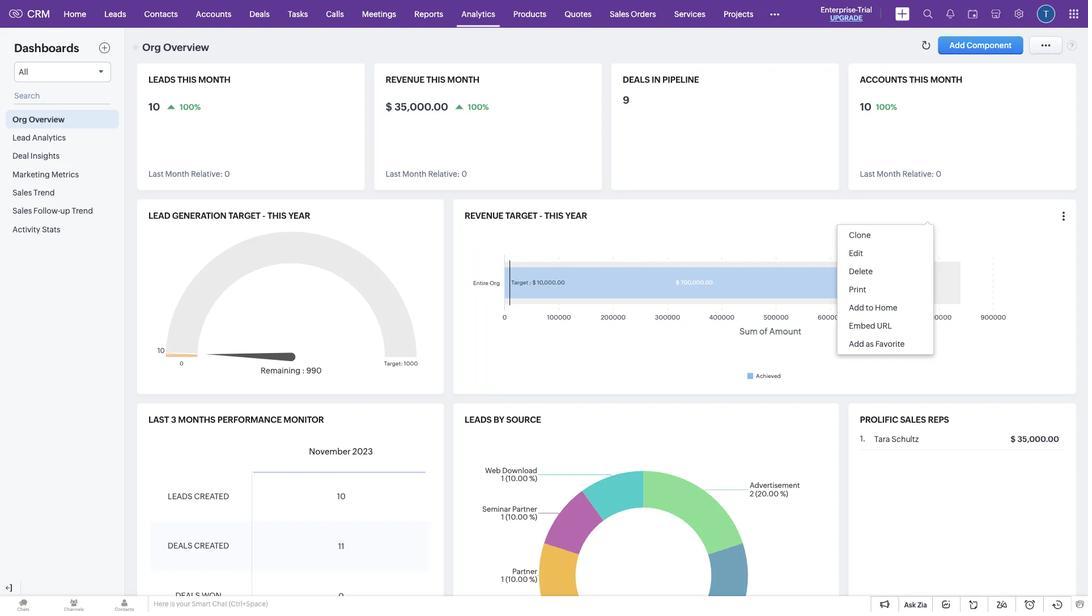 Task type: describe. For each thing, give the bounding box(es) containing it.
contacts link
[[135, 0, 187, 27]]

here is your smart chat (ctrl+space)
[[154, 600, 268, 608]]

add for add to home
[[849, 303, 865, 312]]

marketing
[[12, 170, 50, 179]]

meetings link
[[353, 0, 406, 27]]

sales orders link
[[601, 0, 665, 27]]

schultz
[[892, 435, 919, 444]]

accounts link
[[187, 0, 241, 27]]

services link
[[665, 0, 715, 27]]

leads for leads by source
[[465, 415, 492, 425]]

this for leads
[[177, 75, 197, 85]]

1 horizontal spatial org overview
[[142, 41, 209, 53]]

profile element
[[1031, 0, 1063, 27]]

to
[[866, 303, 874, 312]]

edit
[[849, 249, 864, 258]]

Other Modules field
[[763, 5, 787, 23]]

sales follow-up trend
[[12, 206, 93, 215]]

0 vertical spatial org
[[142, 41, 161, 53]]

sales orders
[[610, 9, 656, 18]]

smart
[[192, 600, 211, 608]]

0 vertical spatial home
[[64, 9, 86, 18]]

leads for leads this month
[[149, 75, 176, 85]]

projects
[[724, 9, 754, 18]]

enterprise-trial upgrade
[[821, 5, 873, 22]]

as
[[866, 340, 874, 349]]

leads
[[104, 9, 126, 18]]

upgrade
[[831, 14, 863, 22]]

calls link
[[317, 0, 353, 27]]

create menu image
[[896, 7, 910, 21]]

chat
[[212, 600, 227, 608]]

accounts
[[860, 75, 908, 85]]

november
[[309, 447, 351, 457]]

projects link
[[715, 0, 763, 27]]

sales for sales follow-up trend
[[12, 206, 32, 215]]

orders
[[631, 9, 656, 18]]

9
[[623, 94, 630, 106]]

source
[[506, 415, 541, 425]]

100% for 10
[[180, 102, 201, 111]]

print
[[849, 285, 867, 294]]

enterprise-
[[821, 5, 858, 14]]

org overview link
[[6, 110, 119, 128]]

3 month from the left
[[931, 75, 963, 85]]

contacts image
[[101, 596, 148, 612]]

deal insights link
[[6, 147, 119, 165]]

deals won
[[176, 591, 221, 601]]

2 target from the left
[[506, 211, 538, 221]]

marketing metrics
[[12, 170, 79, 179]]

zia
[[918, 601, 928, 609]]

search element
[[917, 0, 940, 28]]

deal insights
[[12, 151, 60, 160]]

in
[[652, 75, 661, 85]]

channels image
[[51, 596, 97, 612]]

last month relative: 0 for 10
[[149, 170, 230, 179]]

0 vertical spatial $
[[386, 101, 392, 113]]

1 target from the left
[[229, 211, 261, 221]]

1 horizontal spatial $
[[1011, 435, 1016, 444]]

sales
[[901, 415, 927, 425]]

1 vertical spatial trend
[[72, 206, 93, 215]]

deals
[[250, 9, 270, 18]]

monitor
[[284, 415, 324, 425]]

pipeline
[[663, 75, 700, 85]]

calls
[[326, 9, 344, 18]]

leads link
[[95, 0, 135, 27]]

months
[[178, 415, 216, 425]]

reports link
[[406, 0, 453, 27]]

lead analytics
[[12, 133, 66, 142]]

0 horizontal spatial $ 35,000.00
[[386, 101, 448, 113]]

products link
[[504, 0, 556, 27]]

sales trend link
[[6, 183, 119, 202]]

add for add as favorite
[[849, 340, 865, 349]]

crm link
[[9, 8, 50, 20]]

create menu element
[[889, 0, 917, 27]]

revenue target - this year
[[465, 211, 588, 221]]

relative: for $ 35,000.00
[[428, 170, 460, 179]]

url
[[877, 321, 892, 331]]

leads for leads created
[[168, 492, 193, 501]]

deals link
[[241, 0, 279, 27]]

by
[[494, 415, 505, 425]]

relative: for 10
[[191, 170, 223, 179]]

sales follow-up trend link
[[6, 202, 119, 220]]

here
[[154, 600, 169, 608]]

reports
[[415, 9, 444, 18]]

help image
[[1068, 40, 1077, 50]]

accounts this month
[[860, 75, 963, 85]]

trial
[[858, 5, 873, 14]]

all
[[19, 67, 28, 77]]

tasks link
[[279, 0, 317, 27]]

activity stats
[[12, 225, 60, 234]]

delete
[[849, 267, 873, 276]]

home link
[[55, 0, 95, 27]]

products
[[514, 9, 547, 18]]

revenue for revenue this month
[[386, 75, 425, 85]]

follow-
[[34, 206, 60, 215]]

month for 10
[[198, 75, 231, 85]]

your
[[176, 600, 190, 608]]

2 horizontal spatial 10
[[860, 101, 872, 113]]

month for 10
[[165, 170, 189, 179]]

add to home
[[849, 303, 898, 312]]

last for $ 35,000.00
[[386, 170, 401, 179]]

dashboards
[[14, 42, 79, 55]]

2023
[[353, 447, 373, 457]]

1 year from the left
[[289, 211, 310, 221]]

accounts
[[196, 9, 232, 18]]

sales for sales trend
[[12, 188, 32, 197]]

this for accounts
[[910, 75, 929, 85]]



Task type: locate. For each thing, give the bounding box(es) containing it.
analytics
[[462, 9, 495, 18], [32, 133, 66, 142]]

leads this month
[[149, 75, 231, 85]]

0 horizontal spatial org
[[12, 115, 27, 124]]

1 horizontal spatial last month relative: 0
[[386, 170, 467, 179]]

1 horizontal spatial $ 35,000.00
[[1011, 435, 1060, 444]]

1 horizontal spatial trend
[[72, 206, 93, 215]]

analytics inside lead analytics link
[[32, 133, 66, 142]]

signals element
[[940, 0, 962, 28]]

0 vertical spatial deals
[[623, 75, 650, 85]]

2 horizontal spatial last month relative: 0
[[860, 170, 942, 179]]

1 vertical spatial add
[[849, 340, 865, 349]]

1 vertical spatial analytics
[[32, 133, 66, 142]]

1.
[[860, 434, 866, 443]]

marketing metrics link
[[6, 165, 119, 183]]

0 vertical spatial $ 35,000.00
[[386, 101, 448, 113]]

2 month from the left
[[403, 170, 427, 179]]

0 vertical spatial org overview
[[142, 41, 209, 53]]

2 horizontal spatial last
[[860, 170, 876, 179]]

2 year from the left
[[566, 211, 588, 221]]

is
[[170, 600, 175, 608]]

1 last from the left
[[149, 170, 164, 179]]

0 vertical spatial created
[[194, 492, 229, 501]]

home right to
[[875, 303, 898, 312]]

0 horizontal spatial overview
[[29, 115, 65, 124]]

sales trend
[[12, 188, 55, 197]]

10
[[149, 101, 160, 113], [860, 101, 872, 113], [337, 492, 346, 501]]

signals image
[[947, 9, 955, 19]]

stats
[[42, 225, 60, 234]]

0 vertical spatial analytics
[[462, 9, 495, 18]]

ask zia
[[905, 601, 928, 609]]

this for revenue
[[427, 75, 446, 85]]

contacts
[[144, 9, 178, 18]]

home
[[64, 9, 86, 18], [875, 303, 898, 312]]

created up won
[[194, 542, 229, 551]]

0 vertical spatial revenue
[[386, 75, 425, 85]]

metrics
[[51, 170, 79, 179]]

1 vertical spatial overview
[[29, 115, 65, 124]]

100% for $ 35,000.00
[[468, 102, 489, 111]]

overview up lead analytics
[[29, 115, 65, 124]]

10 down leads this month
[[149, 101, 160, 113]]

11
[[338, 542, 345, 551]]

0 horizontal spatial trend
[[34, 188, 55, 197]]

2 vertical spatial deals
[[176, 591, 200, 601]]

generation
[[172, 211, 227, 221]]

2 last month relative: 0 from the left
[[386, 170, 467, 179]]

org overview up leads this month
[[142, 41, 209, 53]]

achieved
[[756, 373, 781, 379]]

2 add from the top
[[849, 340, 865, 349]]

search image
[[924, 9, 933, 19]]

chats image
[[0, 596, 47, 612]]

org up lead
[[12, 115, 27, 124]]

analytics inside analytics link
[[462, 9, 495, 18]]

0 horizontal spatial target
[[229, 211, 261, 221]]

prolific sales reps
[[860, 415, 950, 425]]

performance
[[218, 415, 282, 425]]

2 last from the left
[[386, 170, 401, 179]]

1 horizontal spatial month
[[448, 75, 480, 85]]

home right crm
[[64, 9, 86, 18]]

month
[[165, 170, 189, 179], [403, 170, 427, 179], [877, 170, 901, 179]]

leads created
[[168, 492, 229, 501]]

1 horizontal spatial target
[[506, 211, 538, 221]]

november 2023
[[309, 447, 373, 457]]

1 vertical spatial created
[[194, 542, 229, 551]]

created up deals created at the bottom of page
[[194, 492, 229, 501]]

$
[[386, 101, 392, 113], [1011, 435, 1016, 444]]

revenue for revenue target - this year
[[465, 211, 504, 221]]

100% inside 10 100%
[[876, 102, 897, 111]]

lead
[[149, 211, 170, 221]]

created for deals created
[[194, 542, 229, 551]]

0 vertical spatial trend
[[34, 188, 55, 197]]

deals for deals in pipeline
[[623, 75, 650, 85]]

1 horizontal spatial month
[[403, 170, 427, 179]]

deal
[[12, 151, 29, 160]]

last month relative: 0
[[149, 170, 230, 179], [386, 170, 467, 179], [860, 170, 942, 179]]

1 vertical spatial leads
[[465, 415, 492, 425]]

deals for deals won
[[176, 591, 200, 601]]

0 horizontal spatial relative:
[[191, 170, 223, 179]]

0 horizontal spatial last month relative: 0
[[149, 170, 230, 179]]

1 horizontal spatial relative:
[[428, 170, 460, 179]]

0 horizontal spatial 10
[[149, 101, 160, 113]]

created for leads created
[[194, 492, 229, 501]]

2 100% from the left
[[468, 102, 489, 111]]

Search text field
[[14, 88, 111, 104]]

1 horizontal spatial 10
[[337, 492, 346, 501]]

0 horizontal spatial -
[[263, 211, 266, 221]]

sales left orders
[[610, 9, 629, 18]]

0 horizontal spatial month
[[198, 75, 231, 85]]

0
[[224, 170, 230, 179], [462, 170, 467, 179], [936, 170, 942, 179], [339, 592, 344, 601]]

activity stats link
[[6, 220, 119, 238]]

35,000.00
[[395, 101, 448, 113], [1018, 435, 1060, 444]]

tasks
[[288, 9, 308, 18]]

deals right is
[[176, 591, 200, 601]]

1 horizontal spatial analytics
[[462, 9, 495, 18]]

1 horizontal spatial 100%
[[468, 102, 489, 111]]

1 horizontal spatial -
[[540, 211, 543, 221]]

1 horizontal spatial org
[[142, 41, 161, 53]]

services
[[675, 9, 706, 18]]

overview inside 'link'
[[29, 115, 65, 124]]

2 vertical spatial sales
[[12, 206, 32, 215]]

quotes
[[565, 9, 592, 18]]

month for $ 35,000.00
[[448, 75, 480, 85]]

2 relative: from the left
[[428, 170, 460, 179]]

All field
[[14, 62, 111, 82]]

2 horizontal spatial relative:
[[903, 170, 935, 179]]

0 for leads this month
[[224, 170, 230, 179]]

2 horizontal spatial month
[[877, 170, 901, 179]]

month
[[198, 75, 231, 85], [448, 75, 480, 85], [931, 75, 963, 85]]

leads
[[149, 75, 176, 85], [465, 415, 492, 425], [168, 492, 193, 501]]

org overview inside 'link'
[[12, 115, 65, 124]]

3 month from the left
[[877, 170, 901, 179]]

trend down marketing metrics
[[34, 188, 55, 197]]

overview up leads this month
[[163, 41, 209, 53]]

1 vertical spatial $ 35,000.00
[[1011, 435, 1060, 444]]

1 vertical spatial $
[[1011, 435, 1016, 444]]

3 100% from the left
[[876, 102, 897, 111]]

3 last month relative: 0 from the left
[[860, 170, 942, 179]]

last 3 months performance monitor
[[149, 415, 324, 425]]

overview
[[163, 41, 209, 53], [29, 115, 65, 124]]

None button
[[939, 36, 1024, 54]]

org overview up lead analytics
[[12, 115, 65, 124]]

2 horizontal spatial month
[[931, 75, 963, 85]]

1 - from the left
[[263, 211, 266, 221]]

-
[[263, 211, 266, 221], [540, 211, 543, 221]]

analytics link
[[453, 0, 504, 27]]

0 horizontal spatial home
[[64, 9, 86, 18]]

0 horizontal spatial 35,000.00
[[395, 101, 448, 113]]

(ctrl+space)
[[229, 600, 268, 608]]

0 horizontal spatial last
[[149, 170, 164, 179]]

last month relative: 0 for $ 35,000.00
[[386, 170, 467, 179]]

100% down revenue this month
[[468, 102, 489, 111]]

1 vertical spatial org
[[12, 115, 27, 124]]

activity
[[12, 225, 40, 234]]

trend right up
[[72, 206, 93, 215]]

0 vertical spatial sales
[[610, 9, 629, 18]]

1 horizontal spatial revenue
[[465, 211, 504, 221]]

1 month from the left
[[165, 170, 189, 179]]

2 month from the left
[[448, 75, 480, 85]]

0 horizontal spatial 100%
[[180, 102, 201, 111]]

add left as on the bottom of page
[[849, 340, 865, 349]]

1 horizontal spatial home
[[875, 303, 898, 312]]

quotes link
[[556, 0, 601, 27]]

insights
[[31, 151, 60, 160]]

2 created from the top
[[194, 542, 229, 551]]

2 vertical spatial leads
[[168, 492, 193, 501]]

1 horizontal spatial year
[[566, 211, 588, 221]]

1 relative: from the left
[[191, 170, 223, 179]]

sales for sales orders
[[610, 9, 629, 18]]

deals down the leads created
[[168, 542, 193, 551]]

0 horizontal spatial year
[[289, 211, 310, 221]]

1 month from the left
[[198, 75, 231, 85]]

last for 10
[[149, 170, 164, 179]]

deals for deals created
[[168, 542, 193, 551]]

analytics right reports link
[[462, 9, 495, 18]]

deals created
[[168, 542, 229, 551]]

org down contacts
[[142, 41, 161, 53]]

embed url
[[849, 321, 892, 331]]

0 vertical spatial overview
[[163, 41, 209, 53]]

add left to
[[849, 303, 865, 312]]

revenue
[[386, 75, 425, 85], [465, 211, 504, 221]]

1 vertical spatial deals
[[168, 542, 193, 551]]

target
[[229, 211, 261, 221], [506, 211, 538, 221]]

sales up activity
[[12, 206, 32, 215]]

add as favorite
[[849, 340, 905, 349]]

2 horizontal spatial 100%
[[876, 102, 897, 111]]

2 - from the left
[[540, 211, 543, 221]]

0 horizontal spatial revenue
[[386, 75, 425, 85]]

0 horizontal spatial analytics
[[32, 133, 66, 142]]

0 for revenue this month
[[462, 170, 467, 179]]

1 vertical spatial org overview
[[12, 115, 65, 124]]

100% down leads this month
[[180, 102, 201, 111]]

1 horizontal spatial last
[[386, 170, 401, 179]]

1 vertical spatial sales
[[12, 188, 32, 197]]

1 last month relative: 0 from the left
[[149, 170, 230, 179]]

1 vertical spatial revenue
[[465, 211, 504, 221]]

won
[[202, 591, 221, 601]]

add
[[849, 303, 865, 312], [849, 340, 865, 349]]

meetings
[[362, 9, 396, 18]]

tara schultz
[[875, 435, 919, 444]]

sales down "marketing" at left top
[[12, 188, 32, 197]]

leads by source
[[465, 415, 541, 425]]

lead generation target - this year
[[149, 211, 310, 221]]

0 horizontal spatial month
[[165, 170, 189, 179]]

analytics up insights
[[32, 133, 66, 142]]

0 horizontal spatial $
[[386, 101, 392, 113]]

10 down accounts
[[860, 101, 872, 113]]

ask
[[905, 601, 916, 609]]

10 down november 2023
[[337, 492, 346, 501]]

0 vertical spatial leads
[[149, 75, 176, 85]]

3 last from the left
[[860, 170, 876, 179]]

1 add from the top
[[849, 303, 865, 312]]

0 horizontal spatial org overview
[[12, 115, 65, 124]]

embed
[[849, 321, 876, 331]]

org inside 'link'
[[12, 115, 27, 124]]

0 vertical spatial add
[[849, 303, 865, 312]]

100%
[[180, 102, 201, 111], [468, 102, 489, 111], [876, 102, 897, 111]]

1 created from the top
[[194, 492, 229, 501]]

calendar image
[[968, 9, 978, 18]]

1 vertical spatial home
[[875, 303, 898, 312]]

revenue this month
[[386, 75, 480, 85]]

1 100% from the left
[[180, 102, 201, 111]]

lead
[[12, 133, 31, 142]]

this
[[177, 75, 197, 85], [427, 75, 446, 85], [910, 75, 929, 85], [268, 211, 287, 221], [545, 211, 564, 221]]

100% down accounts
[[876, 102, 897, 111]]

month for $ 35,000.00
[[403, 170, 427, 179]]

org overview
[[142, 41, 209, 53], [12, 115, 65, 124]]

0 for accounts this month
[[936, 170, 942, 179]]

1 horizontal spatial 35,000.00
[[1018, 435, 1060, 444]]

deals left in
[[623, 75, 650, 85]]

relative:
[[191, 170, 223, 179], [428, 170, 460, 179], [903, 170, 935, 179]]

0 vertical spatial 35,000.00
[[395, 101, 448, 113]]

profile image
[[1038, 5, 1056, 23]]

3 relative: from the left
[[903, 170, 935, 179]]

deals
[[623, 75, 650, 85], [168, 542, 193, 551], [176, 591, 200, 601]]

1 vertical spatial 35,000.00
[[1018, 435, 1060, 444]]

crm
[[27, 8, 50, 20]]

1 horizontal spatial overview
[[163, 41, 209, 53]]



Task type: vqa. For each thing, say whether or not it's contained in the screenshot.
quotes at the right top
yes



